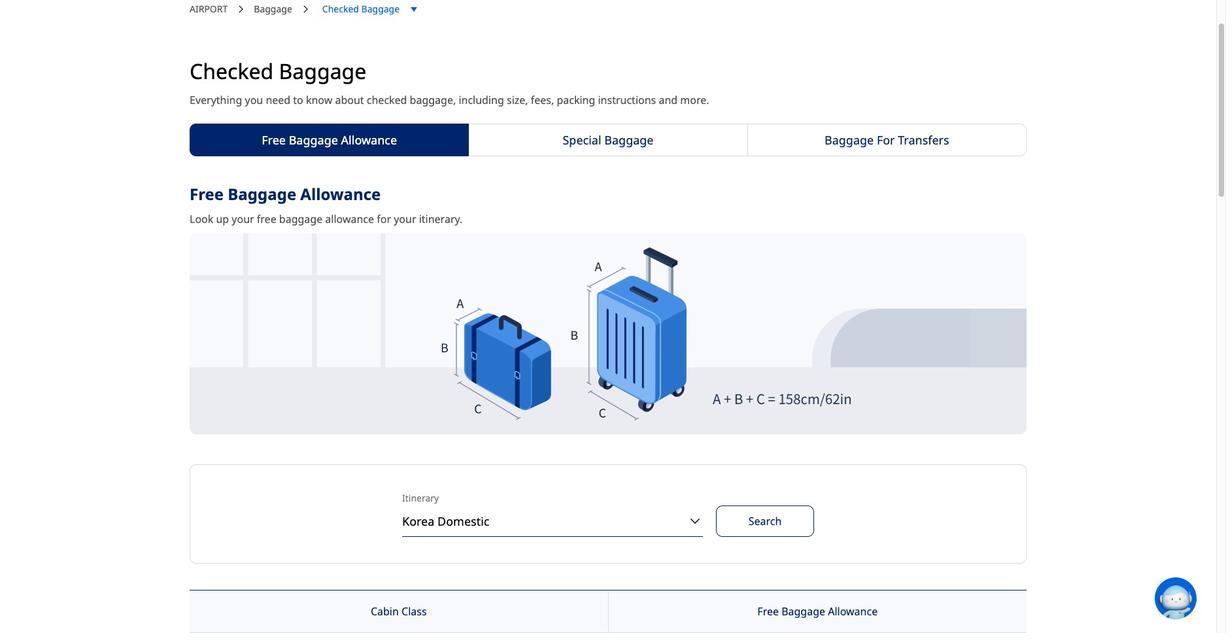 Task type: describe. For each thing, give the bounding box(es) containing it.
instructions
[[598, 93, 656, 107]]

1 vertical spatial free
[[190, 183, 224, 205]]

allowance inside checked baggage menu menu bar
[[341, 132, 397, 148]]

look up your free baggage allowance for your itinerary.
[[190, 212, 463, 226]]

special
[[563, 132, 601, 148]]

baggage
[[279, 212, 323, 226]]

chat w
[[1197, 592, 1226, 605]]

search
[[749, 514, 782, 529]]

itinerary.
[[419, 212, 463, 226]]

2 vertical spatial free baggage allowance
[[758, 605, 878, 619]]

to
[[293, 93, 303, 107]]

special baggage
[[563, 132, 654, 148]]

baggage for transfers link
[[747, 124, 1027, 156]]

know
[[306, 93, 332, 107]]

1 your from the left
[[232, 212, 254, 226]]

itinerary
[[402, 492, 439, 504]]

baggage for transfers
[[825, 132, 950, 148]]

everything
[[190, 93, 242, 107]]

1 vertical spatial checked
[[190, 57, 274, 85]]

everything you need to know about checked baggage, including size, fees, packing instructions and more.
[[190, 93, 709, 107]]

transfers
[[898, 132, 950, 148]]

for
[[877, 132, 895, 148]]

you
[[245, 93, 263, 107]]

for
[[377, 212, 391, 226]]

size,
[[507, 93, 528, 107]]

1 vertical spatial allowance
[[300, 183, 381, 205]]

free baggage allowance inside free baggage allowance link
[[262, 132, 397, 148]]

free
[[257, 212, 276, 226]]

chat w link
[[1155, 578, 1226, 619]]

up
[[216, 212, 229, 226]]

w
[[1219, 592, 1226, 605]]

class
[[402, 605, 427, 619]]



Task type: locate. For each thing, give the bounding box(es) containing it.
0 vertical spatial free baggage allowance
[[262, 132, 397, 148]]

2 horizontal spatial free
[[758, 605, 779, 619]]

your right up
[[232, 212, 254, 226]]

checked baggage
[[322, 3, 400, 15], [190, 57, 367, 85]]

checked inside popup button
[[322, 3, 359, 15]]

and
[[659, 93, 678, 107]]

free baggage allowance link
[[190, 124, 469, 156]]

cabin
[[371, 605, 399, 619]]

allowance
[[341, 132, 397, 148], [300, 183, 381, 205], [828, 605, 878, 619]]

fees,
[[531, 93, 554, 107]]

allowance
[[325, 212, 374, 226]]

checked
[[322, 3, 359, 15], [190, 57, 274, 85]]

look
[[190, 212, 213, 226]]

0 vertical spatial free
[[262, 132, 286, 148]]

about
[[335, 93, 364, 107]]

0 horizontal spatial checked
[[190, 57, 274, 85]]

free baggage allowance
[[262, 132, 397, 148], [190, 183, 381, 205], [758, 605, 878, 619]]

2 vertical spatial free
[[758, 605, 779, 619]]

checked baggage button
[[318, 2, 419, 16]]

chat
[[1197, 592, 1217, 605]]

checked baggage inside popup button
[[322, 3, 400, 15]]

special baggage link
[[469, 124, 748, 156]]

your
[[232, 212, 254, 226], [394, 212, 416, 226]]

1 horizontal spatial checked
[[322, 3, 359, 15]]

0 horizontal spatial free
[[190, 183, 224, 205]]

free inside checked baggage menu menu bar
[[262, 132, 286, 148]]

search button
[[716, 506, 814, 537]]

baggage,
[[410, 93, 456, 107]]

airport
[[190, 3, 228, 15]]

checked baggage menu menu bar
[[190, 124, 1027, 156]]

a bag can be carried on board for free when the total of dimensions (width + length + height) is 158cm/62in or less. image
[[190, 234, 1027, 435]]

more.
[[680, 93, 709, 107]]

packing
[[557, 93, 595, 107]]

cabin class
[[371, 605, 427, 619]]

your right for
[[394, 212, 416, 226]]

baggage inside popup button
[[361, 3, 400, 15]]

free
[[262, 132, 286, 148], [190, 183, 224, 205], [758, 605, 779, 619]]

2 your from the left
[[394, 212, 416, 226]]

1 vertical spatial free baggage allowance
[[190, 183, 381, 205]]

checked baggage main content
[[0, 2, 1217, 633]]

including
[[459, 93, 504, 107]]

1 vertical spatial checked baggage
[[190, 57, 367, 85]]

2 vertical spatial allowance
[[828, 605, 878, 619]]

0 vertical spatial checked
[[322, 3, 359, 15]]

1 horizontal spatial your
[[394, 212, 416, 226]]

0 horizontal spatial your
[[232, 212, 254, 226]]

baggage
[[254, 3, 292, 15], [361, 3, 400, 15], [279, 57, 367, 85], [289, 132, 338, 148], [605, 132, 654, 148], [825, 132, 874, 148], [228, 183, 296, 205], [782, 605, 825, 619]]

0 vertical spatial checked baggage
[[322, 3, 400, 15]]

need
[[266, 93, 291, 107]]

0 vertical spatial allowance
[[341, 132, 397, 148]]

checked
[[367, 93, 407, 107]]

1 horizontal spatial free
[[262, 132, 286, 148]]



Task type: vqa. For each thing, say whether or not it's contained in the screenshot.
the 29 button
no



